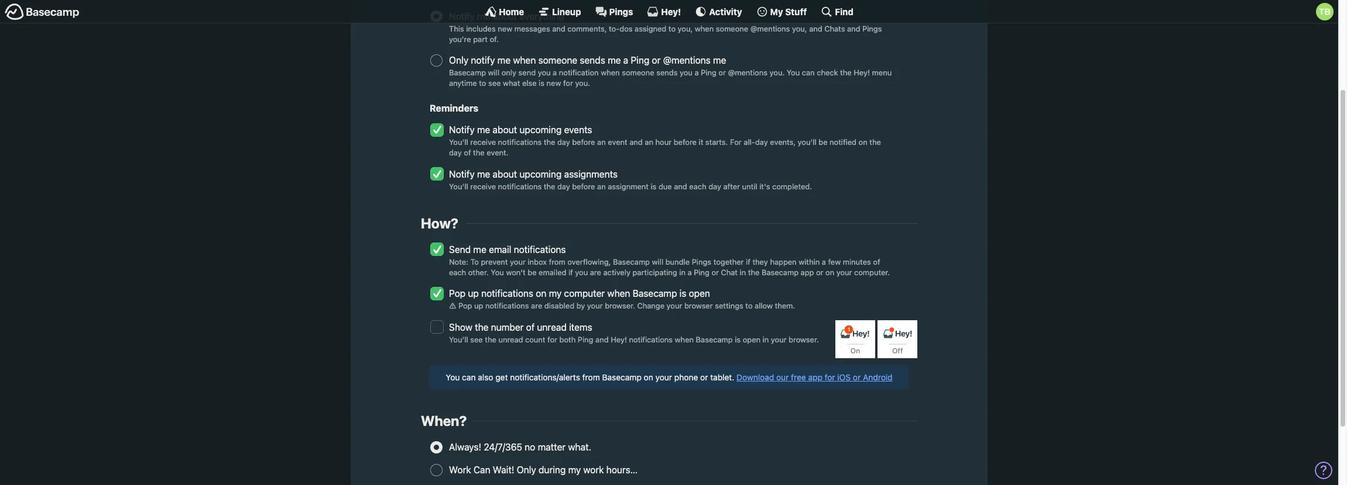 Task type: locate. For each thing, give the bounding box(es) containing it.
1 vertical spatial can
[[462, 373, 476, 383]]

when up the send
[[513, 55, 536, 66]]

1 vertical spatial about
[[493, 125, 517, 135]]

are inside 'pop up notifications on my computer when basecamp is open ⚠️ pop up notifications are disabled by your browser. change your browser settings to allow them.'
[[531, 302, 542, 311]]

1 horizontal spatial browser.
[[789, 335, 819, 345]]

basecamp up the actively
[[613, 257, 650, 267]]

me inside notify me about upcoming assignments you'll receive notifications the day before an assignment is due and each day after until it's completed.
[[477, 169, 490, 179]]

1 you'll from the top
[[449, 138, 468, 147]]

will
[[488, 68, 500, 77], [652, 257, 663, 267]]

from right notifications/alerts
[[582, 373, 600, 383]]

1 horizontal spatial you
[[491, 268, 504, 277]]

on
[[859, 138, 868, 147], [826, 268, 834, 277], [536, 289, 546, 299], [644, 373, 653, 383]]

basecamp
[[449, 68, 486, 77], [613, 257, 650, 267], [762, 268, 799, 277], [633, 289, 677, 299], [696, 335, 733, 345], [602, 373, 642, 383]]

before down "events" at the top
[[572, 138, 595, 147]]

hey!
[[661, 6, 681, 17], [854, 68, 870, 77], [611, 335, 627, 345]]

comments,
[[568, 24, 607, 33]]

computer.
[[854, 268, 890, 277]]

events,
[[770, 138, 796, 147]]

and right the due
[[674, 182, 687, 191]]

allow
[[755, 302, 773, 311]]

see inside only notify me when someone sends me a ping or @mentions me basecamp will only send you a notification when someone sends you a ping or @mentions you. you can check the hey! menu anytime to see what else is new for you.
[[488, 79, 501, 88]]

it
[[699, 138, 703, 147]]

in down the allow at the bottom right
[[763, 335, 769, 345]]

1 horizontal spatial from
[[582, 373, 600, 383]]

0 horizontal spatial for
[[547, 335, 557, 345]]

2 horizontal spatial for
[[825, 373, 835, 383]]

me inside 'notify me about everything this includes new messages and comments, to-dos assigned to you, when someone @mentions you, and chats and pings you're part of.'
[[477, 11, 490, 21]]

is inside notify me about upcoming assignments you'll receive notifications the day before an assignment is due and each day after until it's completed.
[[651, 182, 657, 191]]

1 horizontal spatial new
[[547, 79, 561, 88]]

a left few
[[822, 257, 826, 267]]

my
[[549, 289, 562, 299], [568, 465, 581, 476]]

until
[[742, 182, 757, 191]]

see right you'll at the left of page
[[470, 335, 483, 345]]

0 vertical spatial someone
[[716, 24, 748, 33]]

wait!
[[493, 465, 514, 476]]

1 vertical spatial will
[[652, 257, 663, 267]]

0 vertical spatial hey!
[[661, 6, 681, 17]]

includes
[[466, 24, 496, 33]]

about up of.
[[493, 11, 517, 21]]

in down bundle
[[679, 268, 686, 277]]

1 vertical spatial each
[[449, 268, 466, 277]]

be inside "send me email notifications note: to prevent your inbox from overflowing, basecamp will bundle pings together if they happen within a few minutes of each other.                   you won't be emailed if you are actively participating in a ping or chat in the basecamp app or on your computer."
[[528, 268, 537, 277]]

up
[[468, 289, 479, 299], [474, 302, 483, 311]]

pings up the dos
[[609, 6, 633, 17]]

number
[[491, 322, 524, 333]]

0 vertical spatial for
[[563, 79, 573, 88]]

a down the dos
[[623, 55, 628, 66]]

receive for notify me about upcoming events
[[470, 138, 496, 147]]

an inside notify me about upcoming assignments you'll receive notifications the day before an assignment is due and each day after until it's completed.
[[597, 182, 606, 191]]

0 horizontal spatial my
[[549, 289, 562, 299]]

2 horizontal spatial pings
[[862, 24, 882, 33]]

on down few
[[826, 268, 834, 277]]

1 vertical spatial you'll
[[449, 182, 468, 191]]

0 vertical spatial of
[[464, 148, 471, 158]]

is inside "show the number of unread items you'll see the unread count for both ping and hey! notifications when basecamp is open in your browser."
[[735, 335, 741, 345]]

1 horizontal spatial you
[[575, 268, 588, 277]]

check
[[817, 68, 838, 77]]

app right free at the right bottom of the page
[[808, 373, 823, 383]]

upcoming inside notify me about upcoming events you'll receive notifications the day before an event and an hour before it starts. for all-day events, you'll be notified on the day of the event.
[[520, 125, 562, 135]]

2 horizontal spatial to
[[746, 302, 753, 311]]

notifications inside notify me about upcoming assignments you'll receive notifications the day before an assignment is due and each day after until it's completed.
[[498, 182, 542, 191]]

on inside "send me email notifications note: to prevent your inbox from overflowing, basecamp will bundle pings together if they happen within a few minutes of each other.                   you won't be emailed if you are actively participating in a ping or chat in the basecamp app or on your computer."
[[826, 268, 834, 277]]

each down note:
[[449, 268, 466, 277]]

1 horizontal spatial to
[[669, 24, 676, 33]]

hours…
[[606, 465, 638, 476]]

receive inside notify me about upcoming assignments you'll receive notifications the day before an assignment is due and each day after until it's completed.
[[470, 182, 496, 191]]

emailed
[[539, 268, 566, 277]]

you right the send
[[538, 68, 551, 77]]

hey! left menu
[[854, 68, 870, 77]]

lineup link
[[538, 6, 581, 18]]

by
[[577, 302, 585, 311]]

0 horizontal spatial hey!
[[611, 335, 627, 345]]

my up disabled at the bottom left of page
[[549, 289, 562, 299]]

notifications up inbox
[[514, 245, 566, 255]]

notify inside notify me about upcoming events you'll receive notifications the day before an event and an hour before it starts. for all-day events, you'll be notified on the day of the event.
[[449, 125, 475, 135]]

0 vertical spatial see
[[488, 79, 501, 88]]

an for notify me about upcoming events
[[597, 138, 606, 147]]

1 vertical spatial if
[[568, 268, 573, 277]]

someone down the dos
[[622, 68, 654, 77]]

you'll
[[449, 138, 468, 147], [449, 182, 468, 191]]

0 vertical spatial be
[[819, 138, 828, 147]]

0 vertical spatial only
[[449, 55, 468, 66]]

1 horizontal spatial if
[[746, 257, 750, 267]]

lineup
[[552, 6, 581, 17]]

me
[[477, 11, 490, 21], [497, 55, 511, 66], [608, 55, 621, 66], [713, 55, 726, 66], [477, 125, 490, 135], [477, 169, 490, 179], [473, 245, 486, 255]]

your down them. on the bottom right of the page
[[771, 335, 787, 345]]

2 upcoming from the top
[[520, 169, 562, 179]]

you inside "send me email notifications note: to prevent your inbox from overflowing, basecamp will bundle pings together if they happen within a few minutes of each other.                   you won't be emailed if you are actively participating in a ping or chat in the basecamp app or on your computer."
[[491, 268, 504, 277]]

2 horizontal spatial you
[[787, 68, 800, 77]]

0 horizontal spatial only
[[449, 55, 468, 66]]

about inside 'notify me about everything this includes new messages and comments, to-dos assigned to you, when someone @mentions you, and chats and pings you're part of.'
[[493, 11, 517, 21]]

and right event
[[630, 138, 643, 147]]

you'll inside notify me about upcoming assignments you'll receive notifications the day before an assignment is due and each day after until it's completed.
[[449, 182, 468, 191]]

for left ios
[[825, 373, 835, 383]]

0 vertical spatial are
[[590, 268, 601, 277]]

for left both
[[547, 335, 557, 345]]

1 vertical spatial up
[[474, 302, 483, 311]]

0 vertical spatial if
[[746, 257, 750, 267]]

0 vertical spatial notify
[[449, 11, 475, 21]]

an left event
[[597, 138, 606, 147]]

0 horizontal spatial to
[[479, 79, 486, 88]]

1 vertical spatial unread
[[498, 335, 523, 345]]

sends up notification
[[580, 55, 605, 66]]

0 horizontal spatial you
[[538, 68, 551, 77]]

notify inside notify me about upcoming assignments you'll receive notifications the day before an assignment is due and each day after until it's completed.
[[449, 169, 475, 179]]

0 vertical spatial my
[[549, 289, 562, 299]]

up right the ⚠️
[[474, 302, 483, 311]]

0 vertical spatial open
[[689, 289, 710, 299]]

basecamp down settings
[[696, 335, 733, 345]]

an
[[597, 138, 606, 147], [645, 138, 653, 147], [597, 182, 606, 191]]

or
[[652, 55, 661, 66], [719, 68, 726, 77], [712, 268, 719, 277], [816, 268, 823, 277], [700, 373, 708, 383], [853, 373, 861, 383]]

2 vertical spatial someone
[[622, 68, 654, 77]]

this
[[449, 24, 464, 33]]

you inside "send me email notifications note: to prevent your inbox from overflowing, basecamp will bundle pings together if they happen within a few minutes of each other.                   you won't be emailed if you are actively participating in a ping or chat in the basecamp app or on your computer."
[[575, 268, 588, 277]]

only
[[449, 55, 468, 66], [517, 465, 536, 476]]

1 vertical spatial you
[[491, 268, 504, 277]]

0 horizontal spatial from
[[549, 257, 565, 267]]

new up of.
[[498, 24, 512, 33]]

you,
[[678, 24, 693, 33], [792, 24, 807, 33]]

about inside notify me about upcoming assignments you'll receive notifications the day before an assignment is due and each day after until it's completed.
[[493, 169, 517, 179]]

1 horizontal spatial of
[[526, 322, 535, 333]]

get
[[495, 373, 508, 383]]

phone
[[674, 373, 698, 383]]

assignment
[[608, 182, 649, 191]]

pop
[[449, 289, 466, 299], [458, 302, 472, 311]]

2 about from the top
[[493, 125, 517, 135]]

basecamp inside "show the number of unread items you'll see the unread count for both ping and hey! notifications when basecamp is open in your browser."
[[696, 335, 733, 345]]

1 about from the top
[[493, 11, 517, 21]]

1 vertical spatial @mentions
[[663, 55, 711, 66]]

notifications
[[498, 138, 542, 147], [498, 182, 542, 191], [514, 245, 566, 255], [481, 289, 533, 299], [485, 302, 529, 311], [629, 335, 673, 345]]

receive up event.
[[470, 138, 496, 147]]

2 vertical spatial @mentions
[[728, 68, 768, 77]]

new right else
[[547, 79, 561, 88]]

see inside "show the number of unread items you'll see the unread count for both ping and hey! notifications when basecamp is open in your browser."
[[470, 335, 483, 345]]

messages
[[514, 24, 550, 33]]

receive inside notify me about upcoming events you'll receive notifications the day before an event and an hour before it starts. for all-day events, you'll be notified on the day of the event.
[[470, 138, 496, 147]]

1 horizontal spatial sends
[[656, 68, 678, 77]]

sends
[[580, 55, 605, 66], [656, 68, 678, 77]]

pings inside 'notify me about everything this includes new messages and comments, to-dos assigned to you, when someone @mentions you, and chats and pings you're part of.'
[[862, 24, 882, 33]]

for inside "show the number of unread items you'll see the unread count for both ping and hey! notifications when basecamp is open in your browser."
[[547, 335, 557, 345]]

1 vertical spatial open
[[743, 335, 761, 345]]

you, down main element
[[678, 24, 693, 33]]

is inside only notify me when someone sends me a ping or @mentions me basecamp will only send you a notification when someone sends you a ping or @mentions you. you can check the hey! menu anytime to see what else is new for you.
[[539, 79, 544, 88]]

browser. inside 'pop up notifications on my computer when basecamp is open ⚠️ pop up notifications are disabled by your browser. change your browser settings to allow them.'
[[605, 302, 635, 311]]

0 vertical spatial browser.
[[605, 302, 635, 311]]

notifications down won't
[[481, 289, 533, 299]]

pings inside popup button
[[609, 6, 633, 17]]

0 vertical spatial will
[[488, 68, 500, 77]]

is right else
[[539, 79, 544, 88]]

be right you'll
[[819, 138, 828, 147]]

1 upcoming from the top
[[520, 125, 562, 135]]

actively
[[603, 268, 631, 277]]

before for notify me about upcoming assignments
[[572, 182, 595, 191]]

you. down notification
[[575, 79, 590, 88]]

upcoming
[[520, 125, 562, 135], [520, 169, 562, 179]]

and inside notify me about upcoming events you'll receive notifications the day before an event and an hour before it starts. for all-day events, you'll be notified on the day of the event.
[[630, 138, 643, 147]]

matter
[[538, 443, 566, 453]]

1 horizontal spatial are
[[590, 268, 601, 277]]

notify up this
[[449, 11, 475, 21]]

in right the chat
[[740, 268, 746, 277]]

will up participating
[[652, 257, 663, 267]]

reminders
[[430, 103, 478, 113]]

in
[[679, 268, 686, 277], [740, 268, 746, 277], [763, 335, 769, 345]]

chats
[[824, 24, 845, 33]]

1 horizontal spatial for
[[563, 79, 573, 88]]

of up count
[[526, 322, 535, 333]]

hey! inside hey! popup button
[[661, 6, 681, 17]]

1 horizontal spatial each
[[689, 182, 706, 191]]

only inside only notify me when someone sends me a ping or @mentions me basecamp will only send you a notification when someone sends you a ping or @mentions you. you can check the hey! menu anytime to see what else is new for you.
[[449, 55, 468, 66]]

receive for notify me about upcoming assignments
[[470, 182, 496, 191]]

2 vertical spatial about
[[493, 169, 517, 179]]

is inside 'pop up notifications on my computer when basecamp is open ⚠️ pop up notifications are disabled by your browser. change your browser settings to allow them.'
[[680, 289, 686, 299]]

upcoming inside notify me about upcoming assignments you'll receive notifications the day before an assignment is due and each day after until it's completed.
[[520, 169, 562, 179]]

1 horizontal spatial someone
[[622, 68, 654, 77]]

you, down stuff
[[792, 24, 807, 33]]

1 vertical spatial for
[[547, 335, 557, 345]]

0 vertical spatial can
[[802, 68, 815, 77]]

part
[[473, 34, 488, 44]]

of inside "send me email notifications note: to prevent your inbox from overflowing, basecamp will bundle pings together if they happen within a few minutes of each other.                   you won't be emailed if you are actively participating in a ping or chat in the basecamp app or on your computer."
[[873, 257, 880, 267]]

1 horizontal spatial you.
[[770, 68, 785, 77]]

before inside notify me about upcoming assignments you'll receive notifications the day before an assignment is due and each day after until it's completed.
[[572, 182, 595, 191]]

and inside notify me about upcoming assignments you'll receive notifications the day before an assignment is due and each day after until it's completed.
[[674, 182, 687, 191]]

pings right chats
[[862, 24, 882, 33]]

participating
[[633, 268, 677, 277]]

0 horizontal spatial sends
[[580, 55, 605, 66]]

in inside "show the number of unread items you'll see the unread count for both ping and hey! notifications when basecamp is open in your browser."
[[763, 335, 769, 345]]

hey! up 'assigned'
[[661, 6, 681, 17]]

only right wait!
[[517, 465, 536, 476]]

about
[[493, 11, 517, 21], [493, 125, 517, 135], [493, 169, 517, 179]]

1 vertical spatial from
[[582, 373, 600, 383]]

2 horizontal spatial in
[[763, 335, 769, 345]]

are down the overflowing,
[[590, 268, 601, 277]]

new
[[498, 24, 512, 33], [547, 79, 561, 88]]

receive down event.
[[470, 182, 496, 191]]

each
[[689, 182, 706, 191], [449, 268, 466, 277]]

notify up how?
[[449, 169, 475, 179]]

to left the allow at the bottom right
[[746, 302, 753, 311]]

0 horizontal spatial be
[[528, 268, 537, 277]]

1 receive from the top
[[470, 138, 496, 147]]

1 vertical spatial receive
[[470, 182, 496, 191]]

2 vertical spatial notify
[[449, 169, 475, 179]]

see
[[488, 79, 501, 88], [470, 335, 483, 345]]

1 vertical spatial only
[[517, 465, 536, 476]]

1 vertical spatial upcoming
[[520, 169, 562, 179]]

can left also on the left of page
[[462, 373, 476, 383]]

2 vertical spatial hey!
[[611, 335, 627, 345]]

1 horizontal spatial open
[[743, 335, 761, 345]]

0 vertical spatial @mentions
[[750, 24, 790, 33]]

1 vertical spatial you.
[[575, 79, 590, 88]]

someone down activity
[[716, 24, 748, 33]]

new inside 'notify me about everything this includes new messages and comments, to-dos assigned to you, when someone @mentions you, and chats and pings you're part of.'
[[498, 24, 512, 33]]

open down the allow at the bottom right
[[743, 335, 761, 345]]

see left what
[[488, 79, 501, 88]]

if left they
[[746, 257, 750, 267]]

an for notify me about upcoming assignments
[[597, 182, 606, 191]]

0 vertical spatial receive
[[470, 138, 496, 147]]

to inside only notify me when someone sends me a ping or @mentions me basecamp will only send you a notification when someone sends you a ping or @mentions you. you can check the hey! menu anytime to see what else is new for you.
[[479, 79, 486, 88]]

you'll down the reminders
[[449, 138, 468, 147]]

pop right the ⚠️
[[458, 302, 472, 311]]

2 you'll from the top
[[449, 182, 468, 191]]

1 vertical spatial are
[[531, 302, 542, 311]]

me up to on the left bottom of page
[[473, 245, 486, 255]]

you'll inside notify me about upcoming events you'll receive notifications the day before an event and an hour before it starts. for all-day events, you'll be notified on the day of the event.
[[449, 138, 468, 147]]

receive
[[470, 138, 496, 147], [470, 182, 496, 191]]

1 vertical spatial my
[[568, 465, 581, 476]]

2 notify from the top
[[449, 125, 475, 135]]

download
[[737, 373, 774, 383]]

hey! down 'pop up notifications on my computer when basecamp is open ⚠️ pop up notifications are disabled by your browser. change your browser settings to allow them.'
[[611, 335, 627, 345]]

0 horizontal spatial you.
[[575, 79, 590, 88]]

you'll up how?
[[449, 182, 468, 191]]

is left the due
[[651, 182, 657, 191]]

you.
[[770, 68, 785, 77], [575, 79, 590, 88]]

event.
[[487, 148, 508, 158]]

of left event.
[[464, 148, 471, 158]]

only
[[502, 68, 516, 77]]

0 vertical spatial app
[[801, 268, 814, 277]]

day
[[557, 138, 570, 147], [755, 138, 768, 147], [449, 148, 462, 158], [557, 182, 570, 191], [709, 182, 721, 191]]

will inside only notify me when someone sends me a ping or @mentions me basecamp will only send you a notification when someone sends you a ping or @mentions you. you can check the hey! menu anytime to see what else is new for you.
[[488, 68, 500, 77]]

1 vertical spatial of
[[873, 257, 880, 267]]

unread down number on the left bottom of page
[[498, 335, 523, 345]]

day down assignments
[[557, 182, 570, 191]]

1 horizontal spatial my
[[568, 465, 581, 476]]

count
[[525, 335, 545, 345]]

you left also on the left of page
[[446, 373, 460, 383]]

0 horizontal spatial you,
[[678, 24, 693, 33]]

you'll for notify me about upcoming events
[[449, 138, 468, 147]]

app inside "send me email notifications note: to prevent your inbox from overflowing, basecamp will bundle pings together if they happen within a few minutes of each other.                   you won't be emailed if you are actively participating in a ping or chat in the basecamp app or on your computer."
[[801, 268, 814, 277]]

of inside notify me about upcoming events you'll receive notifications the day before an event and an hour before it starts. for all-day events, you'll be notified on the day of the event.
[[464, 148, 471, 158]]

my left work
[[568, 465, 581, 476]]

notify
[[449, 11, 475, 21], [449, 125, 475, 135], [449, 169, 475, 179]]

when
[[695, 24, 714, 33], [513, 55, 536, 66], [601, 68, 620, 77], [607, 289, 630, 299], [675, 335, 694, 345]]

day down "events" at the top
[[557, 138, 570, 147]]

dos
[[620, 24, 633, 33]]

other.
[[468, 268, 489, 277]]

0 vertical spatial you.
[[770, 68, 785, 77]]

about for assignments
[[493, 169, 517, 179]]

notify inside 'notify me about everything this includes new messages and comments, to-dos assigned to you, when someone @mentions you, and chats and pings you're part of.'
[[449, 11, 475, 21]]

for down notification
[[563, 79, 573, 88]]

1 notify from the top
[[449, 11, 475, 21]]

is
[[539, 79, 544, 88], [651, 182, 657, 191], [680, 289, 686, 299], [735, 335, 741, 345]]

an down assignments
[[597, 182, 606, 191]]

0 horizontal spatial open
[[689, 289, 710, 299]]

up down the other.
[[468, 289, 479, 299]]

0 vertical spatial you
[[787, 68, 800, 77]]

0 horizontal spatial will
[[488, 68, 500, 77]]

1 horizontal spatial hey!
[[661, 6, 681, 17]]

notify me about everything this includes new messages and comments, to-dos assigned to you, when someone @mentions you, and chats and pings you're part of.
[[449, 11, 882, 44]]

only down you're
[[449, 55, 468, 66]]

the
[[840, 68, 852, 77], [544, 138, 555, 147], [870, 138, 881, 147], [473, 148, 485, 158], [544, 182, 555, 191], [748, 268, 760, 277], [475, 322, 489, 333], [485, 335, 496, 345]]

1 vertical spatial browser.
[[789, 335, 819, 345]]

ios
[[837, 373, 851, 383]]

to down main element
[[669, 24, 676, 33]]

items
[[569, 322, 592, 333]]

2 receive from the top
[[470, 182, 496, 191]]

2 horizontal spatial of
[[873, 257, 880, 267]]

upcoming for assignments
[[520, 169, 562, 179]]

0 horizontal spatial each
[[449, 268, 466, 277]]

app down within
[[801, 268, 814, 277]]

your inside "show the number of unread items you'll see the unread count for both ping and hey! notifications when basecamp is open in your browser."
[[771, 335, 787, 345]]

pop up notifications on my computer when basecamp is open ⚠️ pop up notifications are disabled by your browser. change your browser settings to allow them.
[[449, 289, 795, 311]]

1 vertical spatial pings
[[862, 24, 882, 33]]

0 vertical spatial pop
[[449, 289, 466, 299]]

minutes
[[843, 257, 871, 267]]

unread up both
[[537, 322, 567, 333]]

chat
[[721, 268, 738, 277]]

show the number of unread items you'll see the unread count for both ping and hey! notifications when basecamp is open in your browser.
[[449, 322, 819, 345]]

2 horizontal spatial hey!
[[854, 68, 870, 77]]

completed.
[[772, 182, 812, 191]]

always! 24/7/365 no matter what.
[[449, 443, 591, 453]]

are left disabled at the bottom left of page
[[531, 302, 542, 311]]

to right anytime
[[479, 79, 486, 88]]

pop up the ⚠️
[[449, 289, 466, 299]]

from
[[549, 257, 565, 267], [582, 373, 600, 383]]

3 notify from the top
[[449, 169, 475, 179]]

on right notified at the top
[[859, 138, 868, 147]]

when down activity link
[[695, 24, 714, 33]]

is up browser
[[680, 289, 686, 299]]

1 horizontal spatial only
[[517, 465, 536, 476]]

0 vertical spatial new
[[498, 24, 512, 33]]

sends down 'notify me about everything this includes new messages and comments, to-dos assigned to you, when someone @mentions you, and chats and pings you're part of.' at the top
[[656, 68, 678, 77]]

3 about from the top
[[493, 169, 517, 179]]

to
[[669, 24, 676, 33], [479, 79, 486, 88], [746, 302, 753, 311]]

when down browser
[[675, 335, 694, 345]]

you down prevent
[[491, 268, 504, 277]]

notify for notify me about upcoming events
[[449, 125, 475, 135]]

will inside "send me email notifications note: to prevent your inbox from overflowing, basecamp will bundle pings together if they happen within a few minutes of each other.                   you won't be emailed if you are actively participating in a ping or chat in the basecamp app or on your computer."
[[652, 257, 663, 267]]

about inside notify me about upcoming events you'll receive notifications the day before an event and an hour before it starts. for all-day events, you'll be notified on the day of the event.
[[493, 125, 517, 135]]

email
[[489, 245, 511, 255]]

upcoming left assignments
[[520, 169, 562, 179]]

ping inside "show the number of unread items you'll see the unread count for both ping and hey! notifications when basecamp is open in your browser."
[[578, 335, 593, 345]]

main element
[[0, 0, 1338, 23]]

pings right bundle
[[692, 257, 711, 267]]

basecamp down "show the number of unread items you'll see the unread count for both ping and hey! notifications when basecamp is open in your browser."
[[602, 373, 642, 383]]

2 vertical spatial pings
[[692, 257, 711, 267]]

browser. up free at the right bottom of the page
[[789, 335, 819, 345]]



Task type: describe. For each thing, give the bounding box(es) containing it.
a down 'notify me about everything this includes new messages and comments, to-dos assigned to you, when someone @mentions you, and chats and pings you're part of.' at the top
[[695, 68, 699, 77]]

someone inside 'notify me about everything this includes new messages and comments, to-dos assigned to you, when someone @mentions you, and chats and pings you're part of.'
[[716, 24, 748, 33]]

switch accounts image
[[5, 3, 80, 21]]

your left phone
[[655, 373, 672, 383]]

notifications up number on the left bottom of page
[[485, 302, 529, 311]]

assignments
[[564, 169, 618, 179]]

pings button
[[595, 6, 633, 18]]

you'll
[[798, 138, 817, 147]]

else
[[522, 79, 537, 88]]

activity
[[709, 6, 742, 17]]

0 horizontal spatial can
[[462, 373, 476, 383]]

you'll for notify me about upcoming assignments
[[449, 182, 468, 191]]

download our free app for ios or android link
[[737, 373, 893, 383]]

they
[[753, 257, 768, 267]]

when right notification
[[601, 68, 620, 77]]

can inside only notify me when someone sends me a ping or @mentions me basecamp will only send you a notification when someone sends you a ping or @mentions you. you can check the hey! menu anytime to see what else is new for you.
[[802, 68, 815, 77]]

me inside notify me about upcoming events you'll receive notifications the day before an event and an hour before it starts. for all-day events, you'll be notified on the day of the event.
[[477, 125, 490, 135]]

send me email notifications note: to prevent your inbox from overflowing, basecamp will bundle pings together if they happen within a few minutes of each other.                   you won't be emailed if you are actively participating in a ping or chat in the basecamp app or on your computer.
[[449, 245, 890, 277]]

home
[[499, 6, 524, 17]]

to-
[[609, 24, 620, 33]]

during
[[539, 465, 566, 476]]

me down to-
[[608, 55, 621, 66]]

tablet.
[[710, 373, 734, 383]]

about for events
[[493, 125, 517, 135]]

basecamp down "happen"
[[762, 268, 799, 277]]

1 vertical spatial pop
[[458, 302, 472, 311]]

when inside 'pop up notifications on my computer when basecamp is open ⚠️ pop up notifications are disabled by your browser. change your browser settings to allow them.'
[[607, 289, 630, 299]]

before for notify me about upcoming events
[[572, 138, 595, 147]]

notification
[[559, 68, 599, 77]]

notifications inside "send me email notifications note: to prevent your inbox from overflowing, basecamp will bundle pings together if they happen within a few minutes of each other.                   you won't be emailed if you are actively participating in a ping or chat in the basecamp app or on your computer."
[[514, 245, 566, 255]]

when?
[[421, 413, 467, 430]]

an left the hour
[[645, 138, 653, 147]]

@mentions inside 'notify me about everything this includes new messages and comments, to-dos assigned to you, when someone @mentions you, and chats and pings you're part of.'
[[750, 24, 790, 33]]

also
[[478, 373, 493, 383]]

what.
[[568, 443, 591, 453]]

notified
[[830, 138, 857, 147]]

notify for notify me about everything
[[449, 11, 475, 21]]

change
[[637, 302, 665, 311]]

browser. inside "show the number of unread items you'll see the unread count for both ping and hey! notifications when basecamp is open in your browser."
[[789, 335, 819, 345]]

menu
[[872, 68, 892, 77]]

my
[[770, 6, 783, 17]]

a left notification
[[553, 68, 557, 77]]

0 horizontal spatial in
[[679, 268, 686, 277]]

you can also get notifications/alerts from basecamp on your phone or tablet. download our free app for ios or android
[[446, 373, 893, 383]]

my inside 'pop up notifications on my computer when basecamp is open ⚠️ pop up notifications are disabled by your browser. change your browser settings to allow them.'
[[549, 289, 562, 299]]

basecamp inside 'pop up notifications on my computer when basecamp is open ⚠️ pop up notifications are disabled by your browser. change your browser settings to allow them.'
[[633, 289, 677, 299]]

day left events,
[[755, 138, 768, 147]]

0 horizontal spatial you
[[446, 373, 460, 383]]

work
[[449, 465, 471, 476]]

your right by
[[587, 302, 603, 311]]

can
[[474, 465, 490, 476]]

within
[[799, 257, 820, 267]]

me up only
[[497, 55, 511, 66]]

and left chats
[[809, 24, 822, 33]]

me inside "send me email notifications note: to prevent your inbox from overflowing, basecamp will bundle pings together if they happen within a few minutes of each other.                   you won't be emailed if you are actively participating in a ping or chat in the basecamp app or on your computer."
[[473, 245, 486, 255]]

to
[[470, 257, 479, 267]]

a down bundle
[[688, 268, 692, 277]]

your down few
[[836, 268, 852, 277]]

won't
[[506, 268, 526, 277]]

free
[[791, 373, 806, 383]]

notify me about upcoming assignments you'll receive notifications the day before an assignment is due and each day after until it's completed.
[[449, 169, 812, 191]]

of inside "show the number of unread items you'll see the unread count for both ping and hey! notifications when basecamp is open in your browser."
[[526, 322, 535, 333]]

find
[[835, 6, 854, 17]]

hey! inside "show the number of unread items you'll see the unread count for both ping and hey! notifications when basecamp is open in your browser."
[[611, 335, 627, 345]]

inbox
[[528, 257, 547, 267]]

happen
[[770, 257, 797, 267]]

about for this
[[493, 11, 517, 21]]

our
[[776, 373, 789, 383]]

upcoming for events
[[520, 125, 562, 135]]

notify me about upcoming events you'll receive notifications the day before an event and an hour before it starts. for all-day events, you'll be notified on the day of the event.
[[449, 125, 881, 158]]

pings inside "send me email notifications note: to prevent your inbox from overflowing, basecamp will bundle pings together if they happen within a few minutes of each other.                   you won't be emailed if you are actively participating in a ping or chat in the basecamp app or on your computer."
[[692, 257, 711, 267]]

bundle
[[666, 257, 690, 267]]

note:
[[449, 257, 468, 267]]

1 horizontal spatial in
[[740, 268, 746, 277]]

home link
[[485, 6, 524, 18]]

notifications inside notify me about upcoming events you'll receive notifications the day before an event and an hour before it starts. for all-day events, you'll be notified on the day of the event.
[[498, 138, 542, 147]]

the inside notify me about upcoming assignments you'll receive notifications the day before an assignment is due and each day after until it's completed.
[[544, 182, 555, 191]]

1 you, from the left
[[678, 24, 693, 33]]

notify
[[471, 55, 495, 66]]

when inside 'notify me about everything this includes new messages and comments, to-dos assigned to you, when someone @mentions you, and chats and pings you're part of.'
[[695, 24, 714, 33]]

the inside only notify me when someone sends me a ping or @mentions me basecamp will only send you a notification when someone sends you a ping or @mentions you. you can check the hey! menu anytime to see what else is new for you.
[[840, 68, 852, 77]]

before left it
[[674, 138, 697, 147]]

due
[[659, 182, 672, 191]]

1 vertical spatial app
[[808, 373, 823, 383]]

it's
[[759, 182, 770, 191]]

me down activity link
[[713, 55, 726, 66]]

new inside only notify me when someone sends me a ping or @mentions me basecamp will only send you a notification when someone sends you a ping or @mentions you. you can check the hey! menu anytime to see what else is new for you.
[[547, 79, 561, 88]]

0 vertical spatial up
[[468, 289, 479, 299]]

on left phone
[[644, 373, 653, 383]]

my stuff button
[[756, 6, 807, 18]]

for
[[730, 138, 742, 147]]

to inside 'pop up notifications on my computer when basecamp is open ⚠️ pop up notifications are disabled by your browser. change your browser settings to allow them.'
[[746, 302, 753, 311]]

activity link
[[695, 6, 742, 18]]

events
[[564, 125, 592, 135]]

when inside "show the number of unread items you'll see the unread count for both ping and hey! notifications when basecamp is open in your browser."
[[675, 335, 694, 345]]

be inside notify me about upcoming events you'll receive notifications the day before an event and an hour before it starts. for all-day events, you'll be notified on the day of the event.
[[819, 138, 828, 147]]

notifications inside "show the number of unread items you'll see the unread count for both ping and hey! notifications when basecamp is open in your browser."
[[629, 335, 673, 345]]

are inside "send me email notifications note: to prevent your inbox from overflowing, basecamp will bundle pings together if they happen within a few minutes of each other.                   you won't be emailed if you are actively participating in a ping or chat in the basecamp app or on your computer."
[[590, 268, 601, 277]]

2 horizontal spatial you
[[680, 68, 693, 77]]

on inside 'pop up notifications on my computer when basecamp is open ⚠️ pop up notifications are disabled by your browser. change your browser settings to allow them.'
[[536, 289, 546, 299]]

overflowing,
[[567, 257, 611, 267]]

1 horizontal spatial unread
[[537, 322, 567, 333]]

the inside "send me email notifications note: to prevent your inbox from overflowing, basecamp will bundle pings together if they happen within a few minutes of each other.                   you won't be emailed if you are actively participating in a ping or chat in the basecamp app or on your computer."
[[748, 268, 760, 277]]

ping inside "send me email notifications note: to prevent your inbox from overflowing, basecamp will bundle pings together if they happen within a few minutes of each other.                   you won't be emailed if you are actively participating in a ping or chat in the basecamp app or on your computer."
[[694, 268, 710, 277]]

on inside notify me about upcoming events you'll receive notifications the day before an event and an hour before it starts. for all-day events, you'll be notified on the day of the event.
[[859, 138, 868, 147]]

no
[[525, 443, 535, 453]]

hey! button
[[647, 6, 681, 18]]

and inside "show the number of unread items you'll see the unread count for both ping and hey! notifications when basecamp is open in your browser."
[[595, 335, 609, 345]]

each inside notify me about upcoming assignments you'll receive notifications the day before an assignment is due and each day after until it's completed.
[[689, 182, 706, 191]]

your right change
[[667, 302, 682, 311]]

from inside "send me email notifications note: to prevent your inbox from overflowing, basecamp will bundle pings together if they happen within a few minutes of each other.                   you won't be emailed if you are actively participating in a ping or chat in the basecamp app or on your computer."
[[549, 257, 565, 267]]

send
[[519, 68, 536, 77]]

and down lineup link
[[552, 24, 565, 33]]

everything
[[520, 11, 564, 21]]

send
[[449, 245, 471, 255]]

them.
[[775, 302, 795, 311]]

settings
[[715, 302, 743, 311]]

1 vertical spatial sends
[[656, 68, 678, 77]]

0 horizontal spatial unread
[[498, 335, 523, 345]]

notify for notify me about upcoming assignments
[[449, 169, 475, 179]]

notifications/alerts
[[510, 373, 580, 383]]

all-
[[744, 138, 755, 147]]

android
[[863, 373, 893, 383]]

you'll
[[449, 335, 468, 345]]

open inside 'pop up notifications on my computer when basecamp is open ⚠️ pop up notifications are disabled by your browser. change your browser settings to allow them.'
[[689, 289, 710, 299]]

1 vertical spatial someone
[[538, 55, 577, 66]]

to inside 'notify me about everything this includes new messages and comments, to-dos assigned to you, when someone @mentions you, and chats and pings you're part of.'
[[669, 24, 676, 33]]

open inside "show the number of unread items you'll see the unread count for both ping and hey! notifications when basecamp is open in your browser."
[[743, 335, 761, 345]]

for inside only notify me when someone sends me a ping or @mentions me basecamp will only send you a notification when someone sends you a ping or @mentions you. you can check the hey! menu anytime to see what else is new for you.
[[563, 79, 573, 88]]

few
[[828, 257, 841, 267]]

how?
[[421, 215, 458, 232]]

after
[[723, 182, 740, 191]]

event
[[608, 138, 627, 147]]

24/7/365
[[484, 443, 522, 453]]

basecamp inside only notify me when someone sends me a ping or @mentions me basecamp will only send you a notification when someone sends you a ping or @mentions you. you can check the hey! menu anytime to see what else is new for you.
[[449, 68, 486, 77]]

your up won't
[[510, 257, 526, 267]]

my stuff
[[770, 6, 807, 17]]

0 horizontal spatial if
[[568, 268, 573, 277]]

starts.
[[705, 138, 728, 147]]

stuff
[[785, 6, 807, 17]]

disabled
[[544, 302, 574, 311]]

you inside only notify me when someone sends me a ping or @mentions me basecamp will only send you a notification when someone sends you a ping or @mentions you. you can check the hey! menu anytime to see what else is new for you.
[[787, 68, 800, 77]]

2 you, from the left
[[792, 24, 807, 33]]

hour
[[655, 138, 672, 147]]

only notify me when someone sends me a ping or @mentions me basecamp will only send you a notification when someone sends you a ping or @mentions you. you can check the hey! menu anytime to see what else is new for you.
[[449, 55, 892, 88]]

computer
[[564, 289, 605, 299]]

hey! inside only notify me when someone sends me a ping or @mentions me basecamp will only send you a notification when someone sends you a ping or @mentions you. you can check the hey! menu anytime to see what else is new for you.
[[854, 68, 870, 77]]

browser
[[684, 302, 713, 311]]

day left the after on the top right of page
[[709, 182, 721, 191]]

work
[[583, 465, 604, 476]]

tim burton image
[[1316, 3, 1334, 20]]

day left event.
[[449, 148, 462, 158]]

what
[[503, 79, 520, 88]]

prevent
[[481, 257, 508, 267]]

and right chats
[[847, 24, 860, 33]]

work can wait! only during my work hours…
[[449, 465, 638, 476]]

find button
[[821, 6, 854, 18]]

each inside "send me email notifications note: to prevent your inbox from overflowing, basecamp will bundle pings together if they happen within a few minutes of each other.                   you won't be emailed if you are actively participating in a ping or chat in the basecamp app or on your computer."
[[449, 268, 466, 277]]

always!
[[449, 443, 481, 453]]



Task type: vqa. For each thing, say whether or not it's contained in the screenshot.
design's Nov 16, 2023 element
no



